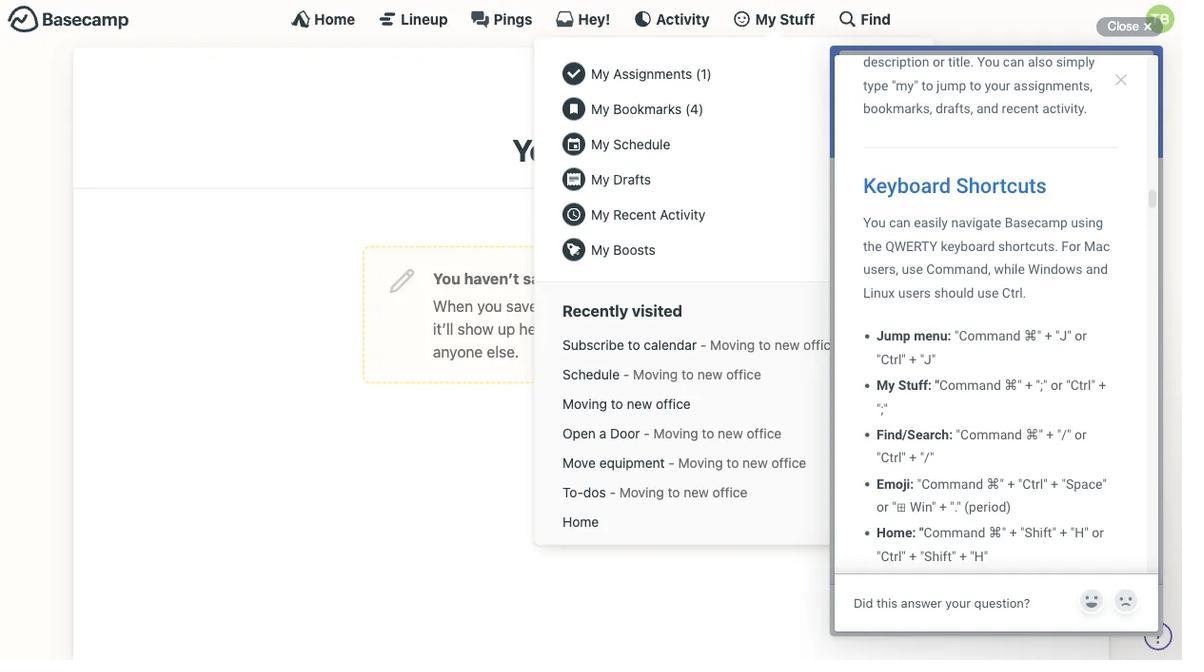 Task type: describe. For each thing, give the bounding box(es) containing it.
open a door - moving to new office
[[563, 426, 782, 442]]

else.
[[487, 343, 519, 361]]

tim burton image
[[561, 67, 622, 128]]

0 vertical spatial your
[[513, 132, 577, 169]]

schedule inside recently visited pages element
[[563, 367, 620, 382]]

my schedule
[[591, 136, 671, 152]]

document
[[638, 297, 708, 315]]

close
[[1108, 19, 1140, 33]]

recently visited pages element
[[553, 331, 915, 537]]

here.
[[519, 320, 554, 338]]

schedule inside my stuff element
[[614, 136, 671, 152]]

- up moving to new office
[[624, 367, 630, 382]]

office inside moving to new office link
[[656, 396, 691, 412]]

my boosts link
[[553, 232, 915, 268]]

to down moving to new office link
[[727, 455, 739, 471]]

1 horizontal spatial home link
[[553, 508, 915, 537]]

find
[[861, 10, 891, 27]]

visible
[[682, 320, 726, 338]]

move
[[563, 455, 596, 471]]

to up move equipment - moving to new office
[[702, 426, 715, 442]]

open
[[563, 426, 596, 442]]

more
[[721, 547, 752, 563]]

show
[[458, 320, 494, 338]]

you
[[433, 269, 461, 288]]

home inside recently visited pages element
[[563, 514, 599, 530]]

recent
[[614, 207, 657, 222]]

- down open a door - moving to new office
[[669, 455, 675, 471]]

stuff
[[780, 10, 816, 27]]

history
[[799, 547, 841, 563]]

assignments
[[614, 66, 693, 81]]

moving to new office
[[563, 396, 691, 412]]

draft,
[[744, 297, 781, 315]]

my for my boosts
[[591, 242, 610, 258]]

my drafts link
[[553, 162, 915, 197]]

equipment
[[600, 455, 665, 471]]

subscribe to calendar - moving to new office
[[563, 337, 839, 353]]

my drafts
[[591, 171, 651, 187]]

for more recent history
[[696, 547, 841, 563]]

message
[[554, 297, 616, 315]]

yet
[[649, 269, 672, 288]]

my for my recent activity
[[591, 207, 610, 222]]

moving up open
[[563, 396, 608, 412]]

my for my assignments (1)
[[591, 66, 610, 81]]

hey! button
[[556, 10, 611, 29]]

- right dos
[[610, 485, 616, 501]]

your drafts
[[513, 132, 670, 169]]

when
[[433, 297, 473, 315]]

to down recently visited
[[628, 337, 641, 353]]

2 horizontal spatial a
[[732, 297, 740, 315]]

up
[[498, 320, 515, 338]]

or
[[620, 297, 634, 315]]

it'll
[[433, 320, 454, 338]]

(4)
[[686, 101, 704, 117]]

1 vertical spatial drafts
[[594, 320, 634, 338]]

bookmarks
[[614, 101, 682, 117]]

you haven't saved any drafts yet when you save a message or document as a draft, it'll show up here. your drafts aren't visible to anyone else.
[[433, 269, 781, 361]]

your inside you haven't saved any drafts yet when you save a message or document as a draft, it'll show up here. your drafts aren't visible to anyone else.
[[558, 320, 590, 338]]

to down move equipment - moving to new office
[[668, 485, 680, 501]]

0 vertical spatial drafts
[[601, 269, 645, 288]]

- right door
[[644, 426, 650, 442]]

my for my stuff
[[756, 10, 777, 27]]

dos
[[584, 485, 606, 501]]

for
[[700, 547, 717, 563]]

hey!
[[578, 10, 611, 27]]



Task type: vqa. For each thing, say whether or not it's contained in the screenshot.
as
yes



Task type: locate. For each thing, give the bounding box(es) containing it.
my assignments (1)
[[591, 66, 712, 81]]

my stuff button
[[733, 10, 816, 29]]

drafts down or
[[594, 320, 634, 338]]

activity inside my stuff element
[[660, 207, 706, 222]]

my recent activity link
[[553, 197, 915, 232]]

schedule down subscribe
[[563, 367, 620, 382]]

drafts inside my stuff element
[[614, 171, 651, 187]]

any
[[570, 269, 597, 288]]

lineup
[[401, 10, 448, 27]]

visited
[[632, 302, 683, 321]]

your
[[513, 132, 577, 169], [558, 320, 590, 338]]

a left door
[[600, 426, 607, 442]]

0 horizontal spatial home link
[[292, 10, 355, 29]]

1 horizontal spatial home
[[563, 514, 599, 530]]

recently
[[563, 302, 629, 321]]

my
[[756, 10, 777, 27], [591, 66, 610, 81], [591, 101, 610, 117], [591, 136, 610, 152], [591, 171, 610, 187], [591, 207, 610, 222], [591, 242, 610, 258]]

drafts up or
[[601, 269, 645, 288]]

my stuff
[[756, 10, 816, 27]]

a right save
[[542, 297, 550, 315]]

to up door
[[611, 396, 624, 412]]

door
[[611, 426, 640, 442]]

home link left lineup link
[[292, 10, 355, 29]]

new
[[775, 337, 800, 353], [698, 367, 723, 382], [627, 396, 653, 412], [718, 426, 744, 442], [743, 455, 768, 471], [684, 485, 709, 501]]

-
[[701, 337, 707, 353], [624, 367, 630, 382], [644, 426, 650, 442], [669, 455, 675, 471], [610, 485, 616, 501]]

0 vertical spatial home link
[[292, 10, 355, 29]]

press
[[628, 547, 662, 563]]

my up my drafts
[[591, 136, 610, 152]]

anyone
[[433, 343, 483, 361]]

move equipment - moving to new office
[[563, 455, 807, 471]]

moving down as
[[711, 337, 755, 353]]

1 vertical spatial home
[[563, 514, 599, 530]]

0 horizontal spatial home
[[314, 10, 355, 27]]

boosts
[[614, 242, 656, 258]]

cross small image
[[1137, 15, 1160, 38], [1137, 15, 1160, 38]]

subscribe
[[563, 337, 625, 353]]

my left assignments at the top of page
[[591, 66, 610, 81]]

a
[[542, 297, 550, 315], [732, 297, 740, 315], [600, 426, 607, 442]]

schedule - moving to new office
[[563, 367, 762, 382]]

activity inside "link"
[[656, 10, 710, 27]]

haven't
[[464, 269, 520, 288]]

- right calendar
[[701, 337, 707, 353]]

to
[[730, 320, 744, 338], [628, 337, 641, 353], [759, 337, 771, 353], [682, 367, 694, 382], [611, 396, 624, 412], [702, 426, 715, 442], [727, 455, 739, 471], [668, 485, 680, 501]]

my stuff element
[[553, 56, 915, 268]]

1 vertical spatial your
[[558, 320, 590, 338]]

0 vertical spatial home
[[314, 10, 355, 27]]

schedule down my bookmarks (4)
[[614, 136, 671, 152]]

to down subscribe to calendar - moving to new office
[[682, 367, 694, 382]]

lineup link
[[378, 10, 448, 29]]

1 vertical spatial activity
[[660, 207, 706, 222]]

close button
[[1097, 15, 1164, 38]]

my recent activity
[[591, 207, 706, 222]]

drafts
[[583, 132, 670, 169], [614, 171, 651, 187]]

0 vertical spatial activity
[[656, 10, 710, 27]]

to-
[[563, 485, 584, 501]]

to down draft,
[[759, 337, 771, 353]]

1 vertical spatial schedule
[[563, 367, 620, 382]]

home link
[[292, 10, 355, 29], [553, 508, 915, 537]]

schedule
[[614, 136, 671, 152], [563, 367, 620, 382]]

activity link
[[634, 10, 710, 29]]

home link up more
[[553, 508, 915, 537]]

1 horizontal spatial a
[[600, 426, 607, 442]]

my left stuff
[[756, 10, 777, 27]]

my up any
[[591, 242, 610, 258]]

drafts for your drafts
[[583, 132, 670, 169]]

home
[[314, 10, 355, 27], [563, 514, 599, 530]]

my schedule link
[[553, 127, 915, 162]]

moving down 'equipment'
[[620, 485, 665, 501]]

recent
[[756, 547, 795, 563]]

switch accounts image
[[8, 5, 130, 34]]

drafts down the my schedule on the top
[[614, 171, 651, 187]]

0 vertical spatial drafts
[[583, 132, 670, 169]]

my for my drafts
[[591, 171, 610, 187]]

drafts for my drafts
[[614, 171, 651, 187]]

drafts
[[601, 269, 645, 288], [594, 320, 634, 338]]

to-dos - moving to new office
[[563, 485, 748, 501]]

to right the visible at the right of page
[[730, 320, 744, 338]]

moving down open a door - moving to new office
[[679, 455, 723, 471]]

your down "tim burton" image
[[513, 132, 577, 169]]

your down message
[[558, 320, 590, 338]]

saved
[[523, 269, 567, 288]]

activity right recent
[[660, 207, 706, 222]]

calendar
[[644, 337, 697, 353]]

my up your drafts
[[591, 101, 610, 117]]

1 vertical spatial home link
[[553, 508, 915, 537]]

a right as
[[732, 297, 740, 315]]

activity up (1)
[[656, 10, 710, 27]]

recently visited
[[563, 302, 683, 321]]

save
[[506, 297, 538, 315]]

pings button
[[471, 10, 533, 29]]

find button
[[838, 10, 891, 29]]

drafts up my drafts
[[583, 132, 670, 169]]

my for my bookmarks (4)
[[591, 101, 610, 117]]

1 vertical spatial drafts
[[614, 171, 651, 187]]

you
[[477, 297, 502, 315]]

my bookmarks (4)
[[591, 101, 704, 117]]

my boosts
[[591, 242, 656, 258]]

my down your drafts
[[591, 171, 610, 187]]

moving up move equipment - moving to new office
[[654, 426, 699, 442]]

moving
[[711, 337, 755, 353], [633, 367, 678, 382], [563, 396, 608, 412], [654, 426, 699, 442], [679, 455, 723, 471], [620, 485, 665, 501]]

pings
[[494, 10, 533, 27]]

(1)
[[696, 66, 712, 81]]

0 vertical spatial schedule
[[614, 136, 671, 152]]

moving to new office link
[[553, 390, 915, 419]]

my inside dropdown button
[[756, 10, 777, 27]]

my left recent
[[591, 207, 610, 222]]

aren't
[[638, 320, 678, 338]]

as
[[712, 297, 728, 315]]

activity
[[656, 10, 710, 27], [660, 207, 706, 222]]

home down to-
[[563, 514, 599, 530]]

home left lineup link
[[314, 10, 355, 27]]

to inside you haven't saved any drafts yet when you save a message or document as a draft, it'll show up here. your drafts aren't visible to anyone else.
[[730, 320, 744, 338]]

office
[[804, 337, 839, 353], [727, 367, 762, 382], [656, 396, 691, 412], [747, 426, 782, 442], [772, 455, 807, 471], [713, 485, 748, 501]]

0 horizontal spatial a
[[542, 297, 550, 315]]

my for my schedule
[[591, 136, 610, 152]]

main element
[[0, 0, 1183, 588]]

moving down calendar
[[633, 367, 678, 382]]



